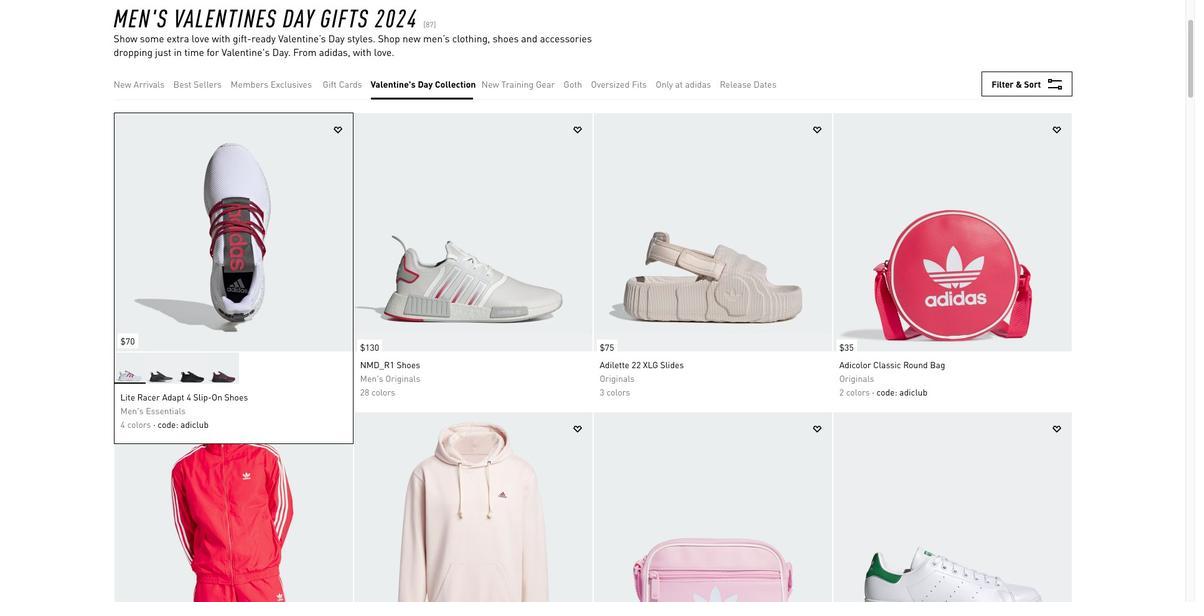 Task type: describe. For each thing, give the bounding box(es) containing it.
$70
[[120, 336, 135, 347]]

code: inside the adicolor classic round bag originals 2 colors · code: adiclub
[[877, 387, 898, 398]]

cards
[[339, 78, 362, 90]]

exclusives
[[271, 78, 312, 90]]

for
[[207, 45, 219, 59]]

men's originals red adicolor woven firebird track top image
[[114, 413, 353, 603]]

men's sportswear pink all szn valentine's day pullover hoodie image
[[354, 413, 592, 603]]

in
[[174, 45, 182, 59]]

adapt
[[162, 392, 184, 403]]

originals inside nmd_r1 shoes men's originals 28 colors
[[386, 373, 420, 384]]

· inside the adicolor classic round bag originals 2 colors · code: adiclub
[[872, 387, 875, 398]]

2 new from the left
[[482, 78, 499, 90]]

$70 link
[[114, 331, 138, 352]]

gift
[[323, 78, 337, 90]]

colors inside the lite racer adapt 4 slip-on shoes men's essentials 4 colors · code: adiclub
[[127, 419, 151, 430]]

valentines
[[174, 1, 277, 33]]

28
[[360, 387, 369, 398]]

lite
[[120, 392, 135, 403]]

fits
[[632, 78, 647, 90]]

time
[[184, 45, 204, 59]]

shop
[[378, 32, 400, 45]]

gift-
[[233, 32, 251, 45]]

filter & sort button
[[982, 72, 1072, 97]]

originals pink adicolor classic round bag image
[[833, 113, 1072, 352]]

at
[[675, 78, 683, 90]]

$130
[[360, 342, 379, 353]]

show
[[114, 32, 137, 45]]

3
[[600, 387, 604, 398]]

originals pink adilette 22 xlg slides image
[[594, 113, 832, 352]]

adilette 22 xlg slides originals 3 colors
[[600, 359, 684, 398]]

1 vertical spatial 4
[[120, 419, 125, 430]]

2 horizontal spatial day
[[418, 78, 433, 90]]

slip-
[[193, 392, 212, 403]]

new arrivals link
[[114, 77, 165, 91]]

adilette
[[600, 359, 630, 370]]

clothing,
[[452, 32, 490, 45]]

code: inside the lite racer adapt 4 slip-on shoes men's essentials 4 colors · code: adiclub
[[158, 419, 178, 430]]

members exclusives
[[231, 78, 312, 90]]

1 horizontal spatial day
[[328, 32, 345, 45]]

$75 link
[[594, 334, 617, 355]]

collection
[[435, 78, 476, 90]]

valentine's
[[278, 32, 326, 45]]

best
[[173, 78, 191, 90]]

&
[[1016, 78, 1022, 90]]

members exclusives link
[[231, 77, 312, 91]]

release dates
[[720, 78, 777, 90]]

adidas
[[685, 78, 711, 90]]

goth
[[564, 78, 582, 90]]

men's originals white stan smith shoes image
[[833, 413, 1072, 603]]

from
[[293, 45, 317, 59]]

$35
[[840, 342, 854, 353]]

originals pink adicolor mini waist bag image
[[594, 413, 832, 603]]

valentine's day collection new training gear
[[371, 78, 555, 90]]

training
[[502, 78, 534, 90]]

nmd_r1 shoes men's originals 28 colors
[[360, 359, 420, 398]]

0 vertical spatial with
[[212, 32, 230, 45]]

release
[[720, 78, 752, 90]]

best sellers link
[[173, 77, 222, 91]]

1 vertical spatial with
[[353, 45, 372, 59]]

only at adidas link
[[656, 77, 711, 91]]

men's
[[423, 32, 450, 45]]

day.
[[272, 45, 291, 59]]

1 horizontal spatial 4
[[187, 392, 191, 403]]

men's inside nmd_r1 shoes men's originals 28 colors
[[360, 373, 383, 384]]

lite racer adapt 4 slip-on shoes men's essentials 4 colors · code: adiclub
[[120, 392, 248, 430]]

just
[[155, 45, 171, 59]]

new training gear link
[[482, 77, 555, 91]]

accessories
[[540, 32, 592, 45]]



Task type: locate. For each thing, give the bounding box(es) containing it.
gear
[[536, 78, 555, 90]]

4 down lite
[[120, 419, 125, 430]]

release dates link
[[720, 77, 777, 91]]

day up "from" at the top of the page
[[283, 1, 315, 33]]

men's down lite
[[120, 405, 144, 417]]

0 horizontal spatial ·
[[153, 419, 156, 430]]

valentine's day collection link
[[371, 77, 476, 91]]

with up for
[[212, 32, 230, 45]]

only at adidas
[[656, 78, 711, 90]]

0 vertical spatial men's
[[114, 1, 168, 33]]

best sellers
[[173, 78, 222, 90]]

filter
[[992, 78, 1014, 90]]

1 vertical spatial valentine's
[[371, 78, 416, 90]]

and
[[521, 32, 538, 45]]

0 horizontal spatial new
[[114, 78, 131, 90]]

adiclub down round
[[900, 387, 928, 398]]

day
[[283, 1, 315, 33], [328, 32, 345, 45], [418, 78, 433, 90]]

1 horizontal spatial shoes
[[397, 359, 420, 370]]

gifts
[[320, 1, 369, 33]]

classic
[[874, 359, 901, 370]]

1 vertical spatial code:
[[158, 419, 178, 430]]

list
[[114, 68, 785, 100]]

code: down 'classic'
[[877, 387, 898, 398]]

originals down adicolor
[[840, 373, 874, 384]]

nmd_r1
[[360, 359, 395, 370]]

[87]
[[423, 20, 436, 29]]

new
[[403, 32, 421, 45]]

some
[[140, 32, 164, 45]]

sellers
[[194, 78, 222, 90]]

shoes right nmd_r1
[[397, 359, 420, 370]]

0 vertical spatial 4
[[187, 392, 191, 403]]

0 horizontal spatial valentine's
[[222, 45, 270, 59]]

0 horizontal spatial originals
[[386, 373, 420, 384]]

adiclub inside the lite racer adapt 4 slip-on shoes men's essentials 4 colors · code: adiclub
[[181, 419, 209, 430]]

1 horizontal spatial valentine's
[[371, 78, 416, 90]]

adidas,
[[319, 45, 351, 59]]

· down 'classic'
[[872, 387, 875, 398]]

originals down nmd_r1
[[386, 373, 420, 384]]

0 vertical spatial code:
[[877, 387, 898, 398]]

1 horizontal spatial new
[[482, 78, 499, 90]]

valentine's down gift-
[[222, 45, 270, 59]]

0 vertical spatial adiclub
[[900, 387, 928, 398]]

1 new from the left
[[114, 78, 131, 90]]

1 vertical spatial men's
[[360, 373, 383, 384]]

1 vertical spatial ·
[[153, 419, 156, 430]]

list containing new arrivals
[[114, 68, 785, 100]]

shoes right on
[[224, 392, 248, 403]]

originals for adilette
[[600, 373, 635, 384]]

new arrivals
[[114, 78, 165, 90]]

essentials
[[146, 405, 186, 417]]

gift cards
[[323, 78, 362, 90]]

slides
[[660, 359, 684, 370]]

men's
[[114, 1, 168, 33], [360, 373, 383, 384], [120, 405, 144, 417]]

2 vertical spatial men's
[[120, 405, 144, 417]]

adiclub inside the adicolor classic round bag originals 2 colors · code: adiclub
[[900, 387, 928, 398]]

code: down essentials
[[158, 419, 178, 430]]

men's down nmd_r1
[[360, 373, 383, 384]]

0 horizontal spatial 4
[[120, 419, 125, 430]]

colors
[[372, 387, 395, 398], [607, 387, 630, 398], [846, 387, 870, 398], [127, 419, 151, 430]]

shoes inside the lite racer adapt 4 slip-on shoes men's essentials 4 colors · code: adiclub
[[224, 392, 248, 403]]

3 originals from the left
[[840, 373, 874, 384]]

oversized
[[591, 78, 630, 90]]

· inside the lite racer adapt 4 slip-on shoes men's essentials 4 colors · code: adiclub
[[153, 419, 156, 430]]

valentine's down love. on the left of page
[[371, 78, 416, 90]]

adicolor
[[840, 359, 871, 370]]

shoes
[[397, 359, 420, 370], [224, 392, 248, 403]]

men's inside the men's valentines day gifts 2024 [87] show some extra love with gift-ready valentine's day styles. shop new men's clothing, shoes and accessories dropping just in time for valentine's day. from adidas, with love.
[[114, 1, 168, 33]]

oversized fits
[[591, 78, 647, 90]]

colors inside nmd_r1 shoes men's originals 28 colors
[[372, 387, 395, 398]]

only
[[656, 78, 673, 90]]

0 horizontal spatial with
[[212, 32, 230, 45]]

colors inside adilette 22 xlg slides originals 3 colors
[[607, 387, 630, 398]]

·
[[872, 387, 875, 398], [153, 419, 156, 430]]

oversized fits link
[[591, 77, 647, 91]]

new left arrivals on the left top of the page
[[114, 78, 131, 90]]

2024
[[375, 1, 418, 33]]

men's inside the lite racer adapt 4 slip-on shoes men's essentials 4 colors · code: adiclub
[[120, 405, 144, 417]]

1 horizontal spatial adiclub
[[900, 387, 928, 398]]

valentine's
[[222, 45, 270, 59], [371, 78, 416, 90]]

1 horizontal spatial code:
[[877, 387, 898, 398]]

2 originals from the left
[[600, 373, 635, 384]]

adiclub
[[900, 387, 928, 398], [181, 419, 209, 430]]

adiclub down slip-
[[181, 419, 209, 430]]

xlg
[[643, 359, 658, 370]]

adicolor classic round bag originals 2 colors · code: adiclub
[[840, 359, 945, 398]]

4 left slip-
[[187, 392, 191, 403]]

colors right 3 at the bottom right of the page
[[607, 387, 630, 398]]

men's valentines day gifts 2024 [87] show some extra love with gift-ready valentine's day styles. shop new men's clothing, shoes and accessories dropping just in time for valentine's day. from adidas, with love.
[[114, 1, 592, 59]]

0 horizontal spatial day
[[283, 1, 315, 33]]

on
[[212, 392, 222, 403]]

valentine's inside the men's valentines day gifts 2024 [87] show some extra love with gift-ready valentine's day styles. shop new men's clothing, shoes and accessories dropping just in time for valentine's day. from adidas, with love.
[[222, 45, 270, 59]]

originals inside adilette 22 xlg slides originals 3 colors
[[600, 373, 635, 384]]

$130 link
[[354, 334, 382, 355]]

day left collection
[[418, 78, 433, 90]]

love
[[192, 32, 209, 45]]

colors inside the adicolor classic round bag originals 2 colors · code: adiclub
[[846, 387, 870, 398]]

bag
[[930, 359, 945, 370]]

sort
[[1024, 78, 1041, 90]]

1 horizontal spatial with
[[353, 45, 372, 59]]

2 horizontal spatial originals
[[840, 373, 874, 384]]

1 vertical spatial adiclub
[[181, 419, 209, 430]]

goth link
[[564, 77, 582, 91]]

0 vertical spatial ·
[[872, 387, 875, 398]]

shoes inside nmd_r1 shoes men's originals 28 colors
[[397, 359, 420, 370]]

ready
[[251, 32, 276, 45]]

day up adidas,
[[328, 32, 345, 45]]

arrivals
[[134, 78, 165, 90]]

men's up dropping
[[114, 1, 168, 33]]

men's essentials white lite racer adapt 4 slip-on shoes image
[[114, 113, 353, 352], [114, 113, 353, 352]]

0 vertical spatial valentine's
[[222, 45, 270, 59]]

1 horizontal spatial ·
[[872, 387, 875, 398]]

men's originals white nmd_r1 shoes image
[[354, 113, 592, 352]]

filter & sort
[[992, 78, 1041, 90]]

styles.
[[347, 32, 376, 45]]

originals for adicolor
[[840, 373, 874, 384]]

4
[[187, 392, 191, 403], [120, 419, 125, 430]]

0 horizontal spatial code:
[[158, 419, 178, 430]]

$75
[[600, 342, 614, 353]]

round
[[903, 359, 928, 370]]

originals
[[386, 373, 420, 384], [600, 373, 635, 384], [840, 373, 874, 384]]

dropping
[[114, 45, 153, 59]]

colors right 28 on the left bottom of page
[[372, 387, 395, 398]]

colors down "racer"
[[127, 419, 151, 430]]

1 originals from the left
[[386, 373, 420, 384]]

gift cards link
[[323, 77, 362, 91]]

0 horizontal spatial shoes
[[224, 392, 248, 403]]

2
[[840, 387, 844, 398]]

· down essentials
[[153, 419, 156, 430]]

0 horizontal spatial adiclub
[[181, 419, 209, 430]]

0 vertical spatial shoes
[[397, 359, 420, 370]]

members
[[231, 78, 268, 90]]

love.
[[374, 45, 394, 59]]

shoes
[[493, 32, 519, 45]]

new left training
[[482, 78, 499, 90]]

with down 'styles.'
[[353, 45, 372, 59]]

22
[[632, 359, 641, 370]]

1 vertical spatial shoes
[[224, 392, 248, 403]]

extra
[[167, 32, 189, 45]]

1 horizontal spatial originals
[[600, 373, 635, 384]]

originals down adilette
[[600, 373, 635, 384]]

originals inside the adicolor classic round bag originals 2 colors · code: adiclub
[[840, 373, 874, 384]]

dates
[[754, 78, 777, 90]]

colors right 2
[[846, 387, 870, 398]]

$35 link
[[833, 334, 857, 355]]

racer
[[137, 392, 160, 403]]



Task type: vqa. For each thing, say whether or not it's contained in the screenshot.
Originals Pink Adilette 22 XLG Slides image
yes



